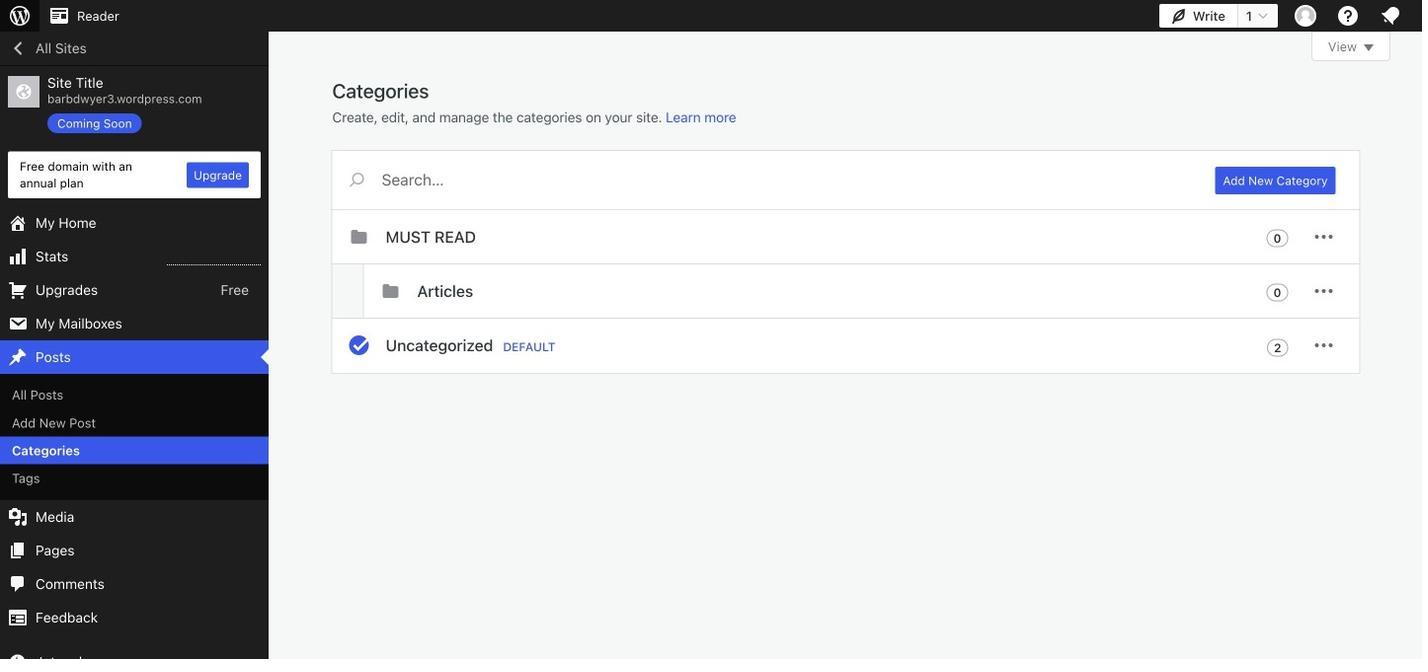 Task type: locate. For each thing, give the bounding box(es) containing it.
1 toggle menu image from the top
[[1312, 225, 1336, 249]]

toggle menu image
[[1312, 225, 1336, 249], [1312, 334, 1336, 357]]

row
[[332, 210, 1359, 374]]

img image
[[8, 653, 28, 660]]

open search image
[[332, 168, 382, 192]]

1 vertical spatial toggle menu image
[[1312, 334, 1336, 357]]

None search field
[[332, 151, 1191, 208]]

main content
[[332, 32, 1390, 374]]

Search search field
[[382, 151, 1191, 208]]

manage your sites image
[[8, 4, 32, 28]]

uncategorized image
[[347, 334, 371, 357]]

0 vertical spatial toggle menu image
[[1312, 225, 1336, 249]]

toggle menu image down toggle menu icon
[[1312, 334, 1336, 357]]

2 toggle menu image from the top
[[1312, 334, 1336, 357]]

highest hourly views 0 image
[[167, 253, 261, 266]]

manage your notifications image
[[1379, 4, 1402, 28]]

toggle menu image up toggle menu icon
[[1312, 225, 1336, 249]]



Task type: describe. For each thing, give the bounding box(es) containing it.
must read image
[[347, 225, 371, 249]]

help image
[[1336, 4, 1360, 28]]

toggle menu image for must read image
[[1312, 225, 1336, 249]]

toggle menu image
[[1312, 279, 1336, 303]]

articles image
[[379, 279, 402, 303]]

closed image
[[1364, 44, 1374, 51]]

my profile image
[[1295, 5, 1316, 27]]

toggle menu image for uncategorized image
[[1312, 334, 1336, 357]]



Task type: vqa. For each thing, say whether or not it's contained in the screenshot.
My for My Mailboxes
no



